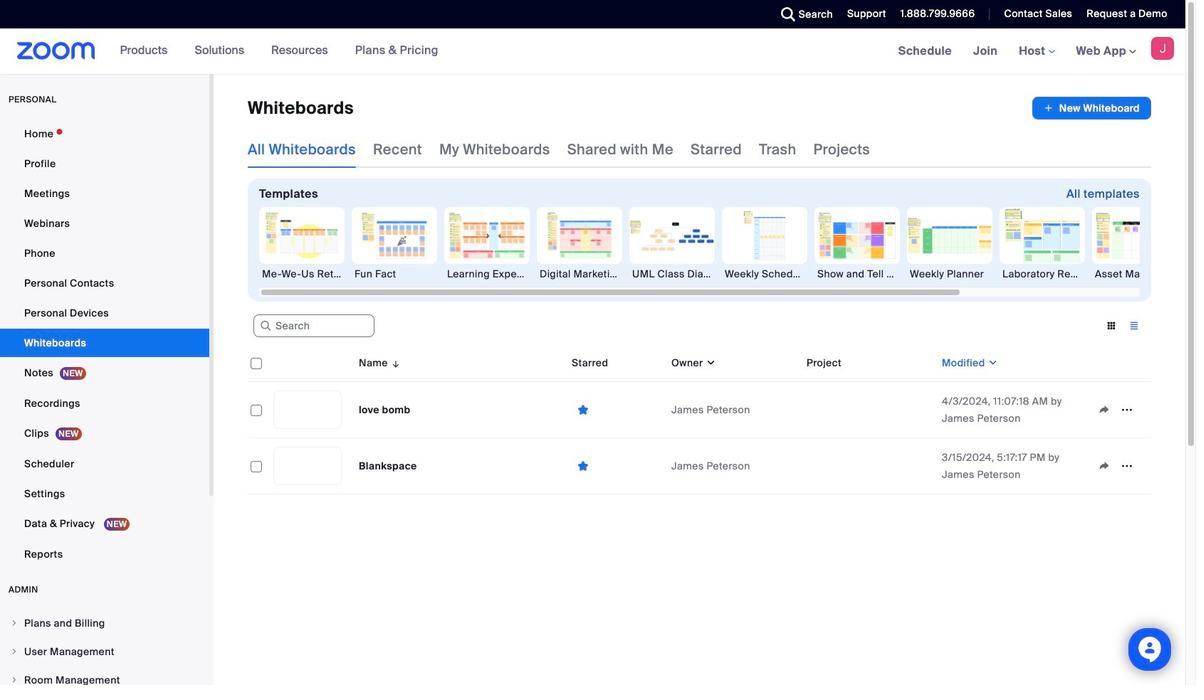 Task type: describe. For each thing, give the bounding box(es) containing it.
2 menu item from the top
[[0, 639, 209, 666]]

1 menu item from the top
[[0, 610, 209, 637]]

more options for love bomb image
[[1116, 404, 1139, 417]]

cell for share image
[[801, 382, 937, 439]]

list mode, selected image
[[1123, 320, 1146, 333]]

profile picture image
[[1152, 37, 1174, 60]]

digital marketing canvas element
[[537, 267, 622, 281]]

tabs of all whiteboard page tab list
[[248, 131, 870, 168]]

learning experience canvas element
[[444, 267, 530, 281]]

weekly schedule element
[[722, 267, 808, 281]]

grid mode, not selected image
[[1100, 320, 1123, 333]]

weekly planner element
[[907, 267, 993, 281]]

asset management element
[[1092, 267, 1178, 281]]

right image
[[10, 648, 19, 657]]

meetings navigation
[[888, 28, 1186, 75]]

admin menu menu
[[0, 610, 209, 686]]

zoom logo image
[[17, 42, 95, 60]]

show and tell with a twist element
[[815, 267, 900, 281]]



Task type: locate. For each thing, give the bounding box(es) containing it.
thumbnail of love bomb image
[[274, 392, 341, 429]]

blankspace element
[[359, 460, 417, 473]]

cell for share icon
[[801, 439, 937, 495]]

uml class diagram element
[[630, 267, 715, 281]]

0 vertical spatial right image
[[10, 620, 19, 628]]

1 cell from the top
[[801, 382, 937, 439]]

Search text field
[[254, 315, 375, 338]]

banner
[[0, 28, 1186, 75]]

down image
[[985, 356, 999, 370]]

right image up right image at the left bottom of page
[[10, 620, 19, 628]]

me-we-us retrospective element
[[259, 267, 345, 281]]

product information navigation
[[109, 28, 449, 74]]

3 menu item from the top
[[0, 667, 209, 686]]

more options for blankspace image
[[1116, 460, 1139, 473]]

cell
[[801, 382, 937, 439], [801, 439, 937, 495]]

share image
[[1093, 404, 1116, 417]]

2 vertical spatial menu item
[[0, 667, 209, 686]]

right image down right image at the left bottom of page
[[10, 677, 19, 685]]

add image
[[1044, 101, 1054, 115]]

application
[[1033, 97, 1152, 120], [248, 345, 1162, 506], [572, 399, 660, 421], [1093, 400, 1146, 421], [572, 455, 660, 478], [1093, 456, 1146, 477]]

0 vertical spatial menu item
[[0, 610, 209, 637]]

thumbnail of blankspace image
[[274, 448, 341, 485]]

1 right image from the top
[[10, 620, 19, 628]]

love bomb element
[[359, 404, 411, 417]]

personal menu menu
[[0, 120, 209, 570]]

menu item
[[0, 610, 209, 637], [0, 639, 209, 666], [0, 667, 209, 686]]

right image
[[10, 620, 19, 628], [10, 677, 19, 685]]

arrow down image
[[388, 355, 401, 372]]

fun fact element
[[352, 267, 437, 281]]

2 cell from the top
[[801, 439, 937, 495]]

share image
[[1093, 460, 1116, 473]]

1 vertical spatial menu item
[[0, 639, 209, 666]]

2 right image from the top
[[10, 677, 19, 685]]

1 vertical spatial right image
[[10, 677, 19, 685]]

laboratory report element
[[1000, 267, 1085, 281]]



Task type: vqa. For each thing, say whether or not it's contained in the screenshot.
More options for Blankspace icon
yes



